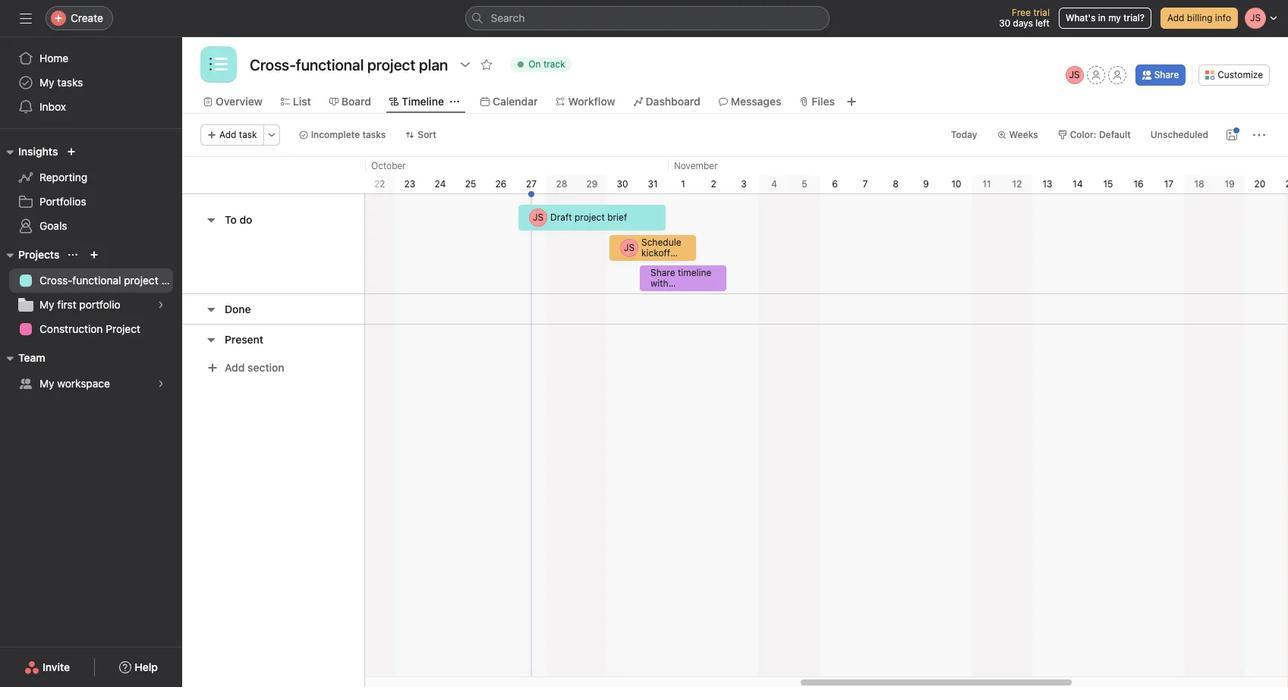 Task type: describe. For each thing, give the bounding box(es) containing it.
create button
[[46, 6, 113, 30]]

20
[[1255, 178, 1266, 190]]

1 vertical spatial project
[[124, 274, 158, 287]]

26
[[495, 178, 507, 190]]

projects button
[[0, 246, 60, 264]]

plan
[[161, 274, 182, 287]]

schedule
[[642, 237, 681, 248]]

more actions image
[[267, 131, 276, 140]]

present button
[[225, 326, 264, 353]]

files
[[812, 95, 835, 108]]

1 vertical spatial 30
[[617, 178, 628, 190]]

trial?
[[1124, 12, 1145, 24]]

days
[[1013, 17, 1033, 29]]

on track button
[[504, 54, 578, 75]]

to do button
[[225, 207, 252, 234]]

invite button
[[14, 654, 80, 682]]

incomplete tasks button
[[292, 125, 393, 146]]

add tab image
[[846, 96, 858, 108]]

to do
[[225, 213, 252, 226]]

js inside button
[[1070, 69, 1080, 80]]

list
[[293, 95, 311, 108]]

meeting
[[642, 258, 676, 270]]

dashboard link
[[634, 93, 701, 110]]

workflow
[[568, 95, 615, 108]]

0 vertical spatial project
[[575, 212, 605, 223]]

25
[[465, 178, 476, 190]]

board link
[[329, 93, 371, 110]]

add to starred image
[[481, 58, 493, 71]]

portfolios
[[39, 195, 86, 208]]

home link
[[9, 46, 173, 71]]

color:
[[1070, 129, 1097, 140]]

tasks for incomplete tasks
[[363, 129, 386, 140]]

my for my tasks
[[39, 76, 54, 89]]

color: default
[[1070, 129, 1131, 140]]

track
[[544, 58, 565, 70]]

insights element
[[0, 138, 182, 241]]

insights button
[[0, 143, 58, 161]]

my workspace
[[39, 377, 110, 390]]

timeline
[[678, 267, 712, 279]]

my for my first portfolio
[[39, 298, 54, 311]]

project
[[106, 323, 140, 336]]

info
[[1215, 12, 1232, 24]]

17
[[1165, 178, 1174, 190]]

cross-functional project plan
[[39, 274, 182, 287]]

27
[[526, 178, 537, 190]]

teams element
[[0, 345, 182, 399]]

to
[[225, 213, 237, 226]]

7
[[863, 178, 868, 190]]

invite
[[43, 661, 70, 674]]

22
[[374, 178, 385, 190]]

save options image
[[1226, 129, 1238, 141]]

search list box
[[465, 6, 830, 30]]

share button
[[1136, 65, 1186, 86]]

what's in my trial? button
[[1059, 8, 1152, 29]]

10
[[952, 178, 962, 190]]

1
[[681, 178, 685, 190]]

today
[[951, 129, 978, 140]]

kickoff
[[642, 248, 671, 259]]

cross-functional project plan link
[[9, 269, 182, 293]]

dashboard
[[646, 95, 701, 108]]

workspace
[[57, 377, 110, 390]]

search button
[[465, 6, 830, 30]]

my first portfolio link
[[9, 293, 173, 317]]

add for add billing info
[[1168, 12, 1185, 24]]

sort
[[418, 129, 436, 140]]

incomplete
[[311, 129, 360, 140]]

collapse task list for the section done image
[[205, 303, 217, 315]]

reporting
[[39, 171, 87, 184]]

share for share
[[1155, 69, 1179, 80]]

see details, my workspace image
[[156, 380, 166, 389]]

30 inside free trial 30 days left
[[999, 17, 1011, 29]]

team button
[[0, 349, 45, 367]]

brief
[[608, 212, 627, 223]]

weeks button
[[990, 125, 1045, 146]]

collapse task list for the section present image
[[205, 334, 217, 346]]

team
[[18, 352, 45, 364]]

insights
[[18, 145, 58, 158]]

with
[[651, 278, 669, 289]]

show options, current sort, top image
[[69, 251, 78, 260]]

see details, my first portfolio image
[[156, 301, 166, 310]]

sort button
[[399, 125, 443, 146]]

19
[[1225, 178, 1235, 190]]

in
[[1099, 12, 1106, 24]]

inbox
[[39, 100, 66, 113]]

add billing info button
[[1161, 8, 1238, 29]]

js button
[[1066, 66, 1084, 84]]

my first portfolio
[[39, 298, 121, 311]]

free
[[1012, 7, 1031, 18]]



Task type: locate. For each thing, give the bounding box(es) containing it.
16
[[1134, 178, 1144, 190]]

tasks up october
[[363, 129, 386, 140]]

global element
[[0, 37, 182, 128]]

2 vertical spatial add
[[225, 361, 245, 374]]

first
[[57, 298, 76, 311]]

30 left "days"
[[999, 17, 1011, 29]]

free trial 30 days left
[[999, 7, 1050, 29]]

color: default button
[[1051, 125, 1138, 146]]

tab actions image
[[450, 97, 459, 106]]

2 my from the top
[[39, 298, 54, 311]]

js down what's
[[1070, 69, 1080, 80]]

0 horizontal spatial 30
[[617, 178, 628, 190]]

add down the present button
[[225, 361, 245, 374]]

share inside share timeline with teammates
[[651, 267, 675, 279]]

0 vertical spatial my
[[39, 76, 54, 89]]

0 vertical spatial js
[[1070, 69, 1080, 80]]

my left first at the left top
[[39, 298, 54, 311]]

31
[[648, 178, 658, 190]]

section
[[248, 361, 284, 374]]

november
[[674, 160, 718, 172]]

1 vertical spatial js
[[533, 212, 544, 223]]

23
[[404, 178, 416, 190]]

customize button
[[1199, 65, 1270, 86]]

share timeline with teammates
[[651, 267, 712, 300]]

0 horizontal spatial project
[[124, 274, 158, 287]]

tasks inside global element
[[57, 76, 83, 89]]

november 1
[[674, 160, 718, 190]]

0 horizontal spatial js
[[533, 212, 544, 223]]

5
[[802, 178, 808, 190]]

customize
[[1218, 69, 1263, 80]]

home
[[39, 52, 69, 65]]

my workspace link
[[9, 372, 173, 396]]

october
[[371, 160, 406, 172]]

add inside button
[[219, 129, 237, 140]]

overview link
[[203, 93, 263, 110]]

15
[[1104, 178, 1113, 190]]

cross-
[[39, 274, 72, 287]]

1 vertical spatial tasks
[[363, 129, 386, 140]]

my tasks
[[39, 76, 83, 89]]

timeline
[[402, 95, 444, 108]]

8
[[893, 178, 899, 190]]

1 horizontal spatial 30
[[999, 17, 1011, 29]]

1 horizontal spatial share
[[1155, 69, 1179, 80]]

0 horizontal spatial share
[[651, 267, 675, 279]]

share down kickoff
[[651, 267, 675, 279]]

1 vertical spatial my
[[39, 298, 54, 311]]

1 vertical spatial add
[[219, 129, 237, 140]]

projects element
[[0, 241, 182, 345]]

my inside my first portfolio link
[[39, 298, 54, 311]]

help
[[135, 661, 158, 674]]

js left draft
[[533, 212, 544, 223]]

schedule kickoff meeting
[[642, 237, 681, 270]]

my inside my tasks link
[[39, 76, 54, 89]]

task
[[239, 129, 257, 140]]

my tasks link
[[9, 71, 173, 95]]

30 left the 31
[[617, 178, 628, 190]]

30
[[999, 17, 1011, 29], [617, 178, 628, 190]]

weeks
[[1009, 129, 1038, 140]]

messages
[[731, 95, 782, 108]]

hide sidebar image
[[20, 12, 32, 24]]

what's in my trial?
[[1066, 12, 1145, 24]]

1 horizontal spatial project
[[575, 212, 605, 223]]

search
[[491, 11, 525, 24]]

add for add section
[[225, 361, 245, 374]]

js
[[1070, 69, 1080, 80], [533, 212, 544, 223], [624, 242, 635, 254]]

1 horizontal spatial js
[[624, 242, 635, 254]]

inbox link
[[9, 95, 173, 119]]

construction
[[39, 323, 103, 336]]

timeline link
[[390, 93, 444, 110]]

portfolio
[[79, 298, 121, 311]]

2 vertical spatial js
[[624, 242, 635, 254]]

unscheduled button
[[1144, 125, 1216, 146]]

goals
[[39, 219, 67, 232]]

overview
[[216, 95, 263, 108]]

add section
[[225, 361, 284, 374]]

add left task
[[219, 129, 237, 140]]

teammates
[[651, 289, 698, 300]]

0 horizontal spatial tasks
[[57, 76, 83, 89]]

my
[[1109, 12, 1121, 24]]

tasks down home
[[57, 76, 83, 89]]

show options image
[[460, 58, 472, 71]]

0 vertical spatial add
[[1168, 12, 1185, 24]]

6
[[832, 178, 838, 190]]

my up the inbox
[[39, 76, 54, 89]]

js for draft project brief
[[533, 212, 544, 223]]

1 my from the top
[[39, 76, 54, 89]]

done
[[225, 303, 251, 315]]

4
[[772, 178, 777, 190]]

do
[[240, 213, 252, 226]]

18
[[1195, 178, 1205, 190]]

my for my workspace
[[39, 377, 54, 390]]

project left brief
[[575, 212, 605, 223]]

board
[[342, 95, 371, 108]]

share inside share "button"
[[1155, 69, 1179, 80]]

add left billing
[[1168, 12, 1185, 24]]

functional
[[72, 274, 121, 287]]

tasks inside dropdown button
[[363, 129, 386, 140]]

construction project link
[[9, 317, 173, 342]]

new project or portfolio image
[[90, 251, 99, 260]]

add for add task
[[219, 129, 237, 140]]

my inside my workspace link
[[39, 377, 54, 390]]

incomplete tasks
[[311, 129, 386, 140]]

done button
[[225, 296, 251, 323]]

2 vertical spatial my
[[39, 377, 54, 390]]

list image
[[210, 55, 228, 74]]

js left kickoff
[[624, 242, 635, 254]]

today button
[[944, 125, 984, 146]]

reporting link
[[9, 166, 173, 190]]

0 vertical spatial 30
[[999, 17, 1011, 29]]

left
[[1036, 17, 1050, 29]]

1 vertical spatial share
[[651, 267, 675, 279]]

present
[[225, 333, 264, 346]]

12
[[1013, 178, 1022, 190]]

1 horizontal spatial tasks
[[363, 129, 386, 140]]

collapse task list for the section to do image
[[205, 214, 217, 226]]

on track
[[529, 58, 565, 70]]

my down team
[[39, 377, 54, 390]]

None text field
[[246, 51, 452, 78]]

add section button
[[200, 355, 291, 382]]

new image
[[67, 147, 76, 156]]

tasks for my tasks
[[57, 76, 83, 89]]

unscheduled
[[1151, 129, 1209, 140]]

0 vertical spatial share
[[1155, 69, 1179, 80]]

24
[[435, 178, 446, 190]]

default
[[1099, 129, 1131, 140]]

9
[[923, 178, 929, 190]]

3 my from the top
[[39, 377, 54, 390]]

calendar
[[493, 95, 538, 108]]

calendar link
[[481, 93, 538, 110]]

0 vertical spatial tasks
[[57, 76, 83, 89]]

more actions image
[[1254, 129, 1266, 141]]

share for share timeline with teammates
[[651, 267, 675, 279]]

js for schedule kickoff meeting
[[624, 242, 635, 254]]

files link
[[800, 93, 835, 110]]

project left plan
[[124, 274, 158, 287]]

share
[[1155, 69, 1179, 80], [651, 267, 675, 279]]

list link
[[281, 93, 311, 110]]

share up unscheduled
[[1155, 69, 1179, 80]]

draft
[[550, 212, 572, 223]]

2 horizontal spatial js
[[1070, 69, 1080, 80]]



Task type: vqa. For each thing, say whether or not it's contained in the screenshot.
'functional' within the projects element
no



